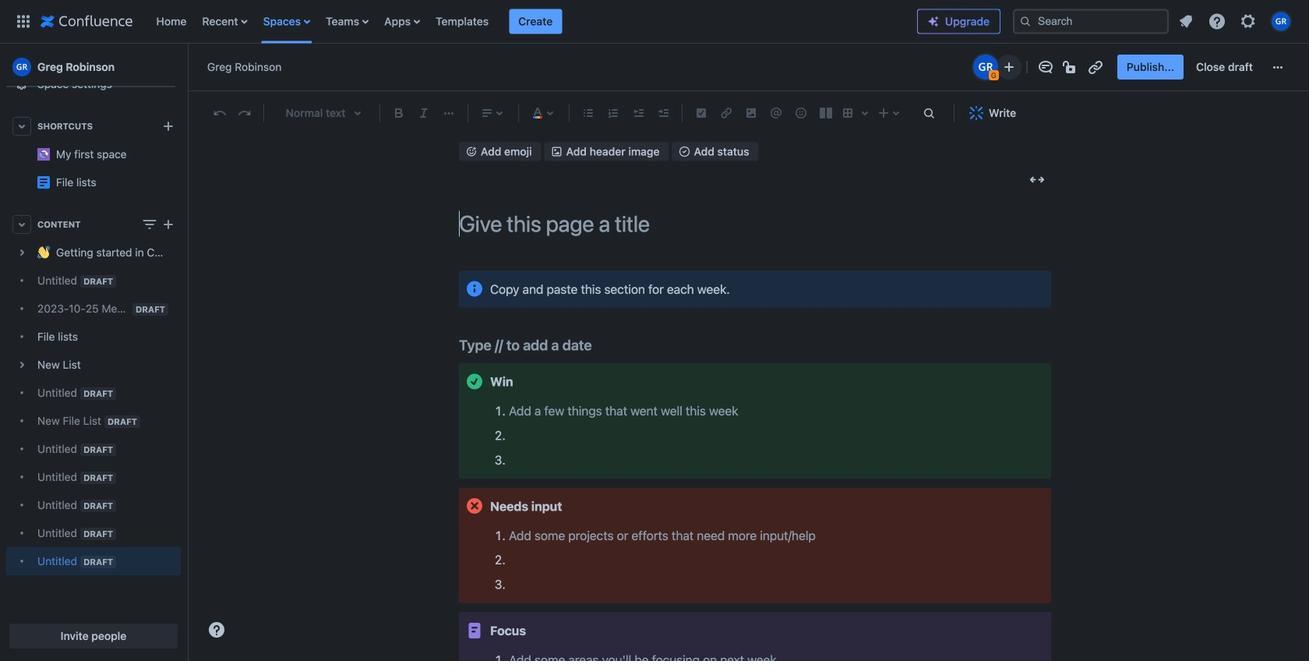 Task type: locate. For each thing, give the bounding box(es) containing it.
panel note image
[[465, 621, 484, 640]]

more image
[[1269, 58, 1288, 76]]

list item
[[509, 9, 562, 34]]

add emoji image
[[465, 145, 478, 158]]

collapse sidebar image
[[170, 51, 204, 83]]

confluence image
[[41, 12, 133, 31], [41, 12, 133, 31]]

global element
[[9, 0, 918, 43]]

banner
[[0, 0, 1310, 44]]

create a page image
[[159, 215, 178, 234]]

None search field
[[1013, 9, 1169, 34]]

find and replace image
[[920, 104, 939, 122]]

1 horizontal spatial list
[[1172, 7, 1300, 35]]

text formatting group
[[387, 101, 461, 126]]

list formating group
[[576, 101, 676, 126]]

panel error image
[[465, 497, 484, 515]]

change view image
[[140, 215, 159, 234]]

group
[[1118, 55, 1263, 80]]

list
[[149, 0, 918, 43], [1172, 7, 1300, 35]]

file lists image
[[37, 176, 50, 189]]

Search field
[[1013, 9, 1169, 34]]

0 horizontal spatial list
[[149, 0, 918, 43]]

make page full-width image
[[1028, 170, 1047, 189]]

help icon image
[[1208, 12, 1227, 31]]

tree
[[6, 239, 181, 575]]

tree inside the space element
[[6, 239, 181, 575]]



Task type: describe. For each thing, give the bounding box(es) containing it.
image icon image
[[551, 145, 563, 158]]

panel success image
[[465, 372, 484, 391]]

notification icon image
[[1177, 12, 1196, 31]]

comment icon image
[[1037, 58, 1055, 76]]

copy link image
[[1087, 58, 1105, 76]]

appswitcher icon image
[[14, 12, 33, 31]]

space element
[[0, 0, 187, 661]]

list for premium image at the top of the page
[[1172, 7, 1300, 35]]

Main content area, start typing to enter text. text field
[[459, 271, 1052, 661]]

list item inside the global element
[[509, 9, 562, 34]]

list for appswitcher icon
[[149, 0, 918, 43]]

panel info image
[[465, 280, 484, 298]]

invite to edit image
[[1000, 58, 1019, 76]]

add shortcut image
[[159, 117, 178, 136]]

no restrictions image
[[1062, 58, 1080, 76]]

Give this page a title text field
[[459, 211, 1052, 236]]

premium image
[[928, 15, 940, 28]]

search image
[[1020, 15, 1032, 28]]

settings icon image
[[1239, 12, 1258, 31]]



Task type: vqa. For each thing, say whether or not it's contained in the screenshot.
region within the Space element
no



